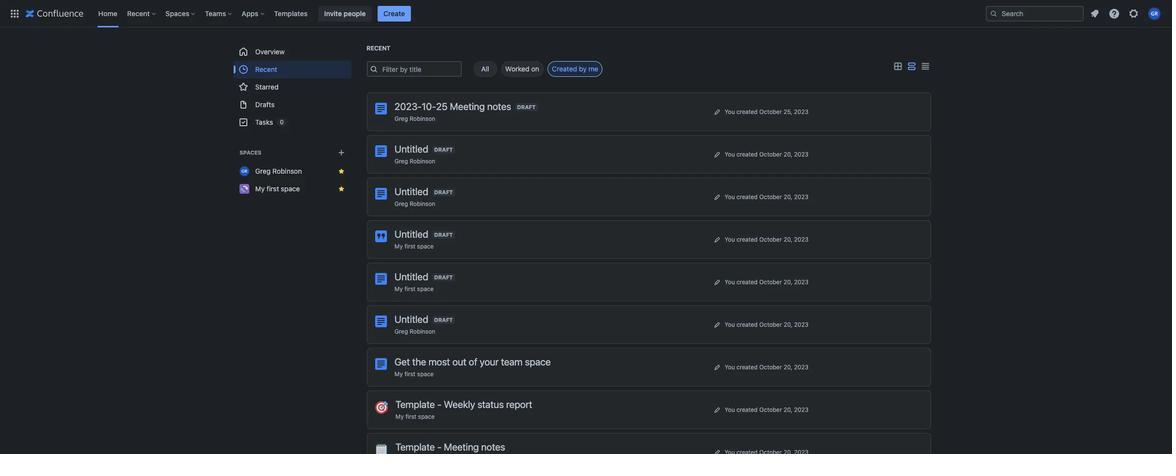 Task type: locate. For each thing, give the bounding box(es) containing it.
3 2023 from the top
[[794, 193, 809, 201]]

page image
[[375, 103, 387, 115], [375, 146, 387, 157], [375, 188, 387, 200], [375, 359, 387, 370]]

unstar this space image
[[337, 168, 345, 175]]

2 page image from the top
[[375, 316, 387, 328]]

page image for my first space
[[375, 273, 387, 285]]

3 page image from the top
[[375, 188, 387, 200]]

greg robinson link for third page image from the bottom
[[395, 158, 436, 165]]

recent
[[127, 9, 150, 17], [367, 45, 391, 52], [255, 65, 277, 73]]

you created october 20, 2023
[[725, 151, 809, 158], [725, 193, 809, 201], [725, 236, 809, 243], [725, 279, 809, 286], [725, 321, 809, 329], [725, 364, 809, 371], [725, 406, 809, 414]]

8 you from the top
[[725, 406, 735, 414]]

5 you created october 20, 2023 from the top
[[725, 321, 809, 329]]

8 october from the top
[[760, 406, 782, 414]]

2 vertical spatial recent
[[255, 65, 277, 73]]

you
[[725, 108, 735, 115], [725, 151, 735, 158], [725, 193, 735, 201], [725, 236, 735, 243], [725, 279, 735, 286], [725, 321, 735, 329], [725, 364, 735, 371], [725, 406, 735, 414]]

2023
[[794, 108, 809, 115], [794, 151, 809, 158], [794, 193, 809, 201], [794, 236, 809, 243], [794, 279, 809, 286], [794, 321, 809, 329], [794, 364, 809, 371], [794, 406, 809, 414]]

my first space
[[255, 185, 300, 193], [395, 243, 434, 250], [395, 286, 434, 293]]

2 20, from the top
[[784, 193, 793, 201]]

create a space image
[[335, 147, 347, 159]]

on
[[532, 65, 539, 73]]

8 2023 from the top
[[794, 406, 809, 414]]

6 20, from the top
[[784, 364, 793, 371]]

5 created from the top
[[737, 279, 758, 286]]

0 vertical spatial my first space
[[255, 185, 300, 193]]

4 20, from the top
[[784, 279, 793, 286]]

home link
[[95, 6, 120, 21]]

robinson
[[410, 115, 436, 122], [410, 158, 436, 165], [272, 167, 302, 175], [410, 200, 436, 208], [410, 328, 436, 336]]

:dart: image
[[375, 402, 388, 415]]

draft for fourth page image from the bottom of the page
[[517, 104, 536, 110]]

my first space link for 1st page image from the bottom of the page
[[395, 371, 434, 378]]

7 you from the top
[[725, 364, 735, 371]]

greg for fourth page image from the bottom of the page
[[395, 115, 408, 122]]

group
[[233, 43, 351, 131]]

2023 for fourth page image from the bottom of the page
[[794, 108, 809, 115]]

robinson for 3rd page image from the top
[[410, 200, 436, 208]]

1 vertical spatial page image
[[375, 316, 387, 328]]

1 vertical spatial spaces
[[239, 149, 261, 156]]

1 created from the top
[[737, 108, 758, 115]]

20, for greg robinson's page icon
[[784, 321, 793, 329]]

25
[[436, 101, 448, 112]]

5 2023 from the top
[[794, 279, 809, 286]]

template for template - weekly status report my first space
[[396, 399, 435, 411]]

- down template - weekly status report my first space
[[437, 442, 442, 453]]

0 horizontal spatial spaces
[[166, 9, 189, 17]]

untitled
[[395, 144, 429, 155], [395, 186, 429, 197], [395, 229, 429, 240], [395, 271, 429, 283], [395, 314, 429, 325]]

overview link
[[233, 43, 351, 61]]

2 2023 from the top
[[794, 151, 809, 158]]

- for weekly
[[437, 399, 442, 411]]

list image
[[906, 61, 918, 72]]

you for the "blog" icon
[[725, 236, 735, 243]]

get
[[395, 357, 410, 368]]

1 vertical spatial template
[[396, 442, 435, 453]]

4 you from the top
[[725, 236, 735, 243]]

meeting
[[450, 101, 485, 112], [444, 442, 479, 453]]

teams button
[[202, 6, 236, 21]]

template for template - meeting notes
[[396, 442, 435, 453]]

greg
[[395, 115, 408, 122], [395, 158, 408, 165], [255, 167, 270, 175], [395, 200, 408, 208], [395, 328, 408, 336]]

created
[[552, 65, 577, 73]]

worked on
[[505, 65, 539, 73]]

notes down the all button
[[487, 101, 511, 112]]

you for fourth page image from the bottom of the page
[[725, 108, 735, 115]]

greg for 3rd page image from the top
[[395, 200, 408, 208]]

0 vertical spatial spaces
[[166, 9, 189, 17]]

page image right the create a space image
[[375, 146, 387, 157]]

confluence image
[[25, 8, 84, 19], [25, 8, 84, 19]]

draft for the "blog" icon
[[434, 232, 453, 238]]

20, for third page image from the bottom
[[784, 151, 793, 158]]

20,
[[784, 151, 793, 158], [784, 193, 793, 201], [784, 236, 793, 243], [784, 279, 793, 286], [784, 321, 793, 329], [784, 364, 793, 371], [784, 406, 793, 414]]

notes down status
[[481, 442, 505, 453]]

of
[[469, 357, 478, 368]]

help icon image
[[1109, 8, 1121, 19]]

1 vertical spatial -
[[437, 442, 442, 453]]

robinson for greg robinson's page icon
[[410, 328, 436, 336]]

untitled for third page image from the bottom
[[395, 144, 429, 155]]

5 untitled from the top
[[395, 314, 429, 325]]

untitled for 3rd page image from the top
[[395, 186, 429, 197]]

group containing overview
[[233, 43, 351, 131]]

4 created from the top
[[737, 236, 758, 243]]

recent down create link
[[367, 45, 391, 52]]

4 untitled from the top
[[395, 271, 429, 283]]

1 20, from the top
[[784, 151, 793, 158]]

your
[[480, 357, 499, 368]]

4 2023 from the top
[[794, 236, 809, 243]]

drafts
[[255, 100, 274, 109]]

by
[[579, 65, 587, 73]]

0 horizontal spatial recent
[[127, 9, 150, 17]]

3 you from the top
[[725, 193, 735, 201]]

template
[[396, 399, 435, 411], [396, 442, 435, 453]]

2 horizontal spatial recent
[[367, 45, 391, 52]]

greg robinson
[[395, 115, 436, 122], [395, 158, 436, 165], [255, 167, 302, 175], [395, 200, 436, 208], [395, 328, 436, 336]]

1 page image from the top
[[375, 103, 387, 115]]

20, for page icon related to my first space
[[784, 279, 793, 286]]

2023-
[[395, 101, 422, 112]]

cards image
[[892, 61, 904, 72]]

3 untitled from the top
[[395, 229, 429, 240]]

2023 for greg robinson's page icon
[[794, 321, 809, 329]]

2 october from the top
[[760, 151, 782, 158]]

blog image
[[375, 231, 387, 243]]

home
[[98, 9, 117, 17]]

7 20, from the top
[[784, 406, 793, 414]]

:dart: image
[[375, 402, 388, 415]]

you for third page image from the bottom
[[725, 151, 735, 158]]

meeting down template - weekly status report my first space
[[444, 442, 479, 453]]

5 20, from the top
[[784, 321, 793, 329]]

drafts link
[[233, 96, 351, 114]]

global element
[[6, 0, 984, 27]]

- inside template - weekly status report my first space
[[437, 399, 442, 411]]

meeting right 25
[[450, 101, 485, 112]]

page image right unstar this space image on the top
[[375, 188, 387, 200]]

compact list image
[[919, 61, 931, 72]]

spaces right recent popup button
[[166, 9, 189, 17]]

2023-10-25 meeting notes
[[395, 101, 511, 112]]

page image left the 2023-
[[375, 103, 387, 115]]

spaces down tasks
[[239, 149, 261, 156]]

team
[[501, 357, 523, 368]]

greg robinson link
[[395, 115, 436, 122], [395, 158, 436, 165], [233, 163, 351, 180], [395, 200, 436, 208], [395, 328, 436, 336]]

1 horizontal spatial recent
[[255, 65, 277, 73]]

0 vertical spatial recent
[[127, 9, 150, 17]]

created
[[737, 108, 758, 115], [737, 151, 758, 158], [737, 193, 758, 201], [737, 236, 758, 243], [737, 279, 758, 286], [737, 321, 758, 329], [737, 364, 758, 371], [737, 406, 758, 414]]

4 october from the top
[[760, 236, 782, 243]]

notes
[[487, 101, 511, 112], [481, 442, 505, 453]]

my first space link
[[233, 180, 351, 198], [395, 243, 434, 250], [395, 286, 434, 293], [395, 371, 434, 378], [396, 414, 435, 421]]

banner
[[0, 0, 1173, 27]]

page image left get
[[375, 359, 387, 370]]

2 vertical spatial my first space
[[395, 286, 434, 293]]

5 october from the top
[[760, 279, 782, 286]]

1 horizontal spatial spaces
[[239, 149, 261, 156]]

:notepad_spiral: image
[[375, 444, 388, 455], [375, 444, 388, 455]]

- left weekly
[[437, 399, 442, 411]]

my
[[255, 185, 265, 193], [395, 243, 403, 250], [395, 286, 403, 293], [395, 371, 403, 378], [396, 414, 404, 421]]

3 you created october 20, 2023 from the top
[[725, 236, 809, 243]]

get the most out of your team space my first space
[[395, 357, 551, 378]]

space inside template - weekly status report my first space
[[418, 414, 435, 421]]

1 page image from the top
[[375, 273, 387, 285]]

invite
[[324, 9, 342, 17]]

1 vertical spatial recent
[[367, 45, 391, 52]]

0 vertical spatial template
[[396, 399, 435, 411]]

greg robinson link for 3rd page image from the top
[[395, 200, 436, 208]]

5 you from the top
[[725, 279, 735, 286]]

2 untitled from the top
[[395, 186, 429, 197]]

2 you from the top
[[725, 151, 735, 158]]

october
[[760, 108, 782, 115], [760, 151, 782, 158], [760, 193, 782, 201], [760, 236, 782, 243], [760, 279, 782, 286], [760, 321, 782, 329], [760, 364, 782, 371], [760, 406, 782, 414]]

3 20, from the top
[[784, 236, 793, 243]]

0 vertical spatial -
[[437, 399, 442, 411]]

tab list
[[462, 61, 603, 77]]

20, for 1st page image from the bottom of the page
[[784, 364, 793, 371]]

1 2023 from the top
[[794, 108, 809, 115]]

recent right home
[[127, 9, 150, 17]]

apps button
[[239, 6, 268, 21]]

1 vertical spatial my first space
[[395, 243, 434, 250]]

- for meeting
[[437, 442, 442, 453]]

1 vertical spatial meeting
[[444, 442, 479, 453]]

page image
[[375, 273, 387, 285], [375, 316, 387, 328]]

you created october 25, 2023
[[725, 108, 809, 115]]

2 created from the top
[[737, 151, 758, 158]]

7 october from the top
[[760, 364, 782, 371]]

20, for the "blog" icon
[[784, 236, 793, 243]]

6 you from the top
[[725, 321, 735, 329]]

starred link
[[233, 78, 351, 96]]

status
[[478, 399, 504, 411]]

draft
[[517, 104, 536, 110], [434, 147, 453, 153], [434, 189, 453, 196], [434, 232, 453, 238], [434, 274, 453, 281], [434, 317, 453, 323]]

templates link
[[271, 6, 311, 21]]

2 template from the top
[[396, 442, 435, 453]]

0
[[280, 119, 283, 126]]

1 template from the top
[[396, 399, 435, 411]]

templates
[[274, 9, 308, 17]]

-
[[437, 399, 442, 411], [437, 442, 442, 453]]

space
[[281, 185, 300, 193], [417, 243, 434, 250], [417, 286, 434, 293], [525, 357, 551, 368], [417, 371, 434, 378], [418, 414, 435, 421]]

draft for greg robinson's page icon
[[434, 317, 453, 323]]

spaces
[[166, 9, 189, 17], [239, 149, 261, 156]]

recent up starred
[[255, 65, 277, 73]]

1 untitled from the top
[[395, 144, 429, 155]]

people
[[344, 9, 366, 17]]

template inside template - weekly status report my first space
[[396, 399, 435, 411]]

first
[[266, 185, 279, 193], [405, 243, 416, 250], [405, 286, 416, 293], [405, 371, 416, 378], [406, 414, 417, 421]]

1 - from the top
[[437, 399, 442, 411]]

7 2023 from the top
[[794, 364, 809, 371]]

greg robinson link for greg robinson's page icon
[[395, 328, 436, 336]]

2 - from the top
[[437, 442, 442, 453]]

1 you from the top
[[725, 108, 735, 115]]

2023 for 3rd page image from the top
[[794, 193, 809, 201]]

6 2023 from the top
[[794, 321, 809, 329]]

0 vertical spatial page image
[[375, 273, 387, 285]]

worked on button
[[501, 61, 544, 77]]

20, for :dart: image
[[784, 406, 793, 414]]

3 october from the top
[[760, 193, 782, 201]]



Task type: vqa. For each thing, say whether or not it's contained in the screenshot.


Task type: describe. For each thing, give the bounding box(es) containing it.
template - weekly status report my first space
[[396, 399, 533, 421]]

2023 for :dart: image
[[794, 406, 809, 414]]

invite people
[[324, 9, 366, 17]]

recent inside popup button
[[127, 9, 150, 17]]

report
[[506, 399, 533, 411]]

2 you created october 20, 2023 from the top
[[725, 193, 809, 201]]

tab list containing all
[[462, 61, 603, 77]]

2023 for third page image from the bottom
[[794, 151, 809, 158]]

first inside template - weekly status report my first space
[[406, 414, 417, 421]]

you for greg robinson's page icon
[[725, 321, 735, 329]]

recent link
[[233, 61, 351, 78]]

weekly
[[444, 399, 475, 411]]

all button
[[474, 61, 497, 77]]

first inside 'get the most out of your team space my first space'
[[405, 371, 416, 378]]

my first space for the "blog" icon
[[395, 243, 434, 250]]

6 october from the top
[[760, 321, 782, 329]]

2023 for 1st page image from the bottom of the page
[[794, 364, 809, 371]]

you for page icon related to my first space
[[725, 279, 735, 286]]

create
[[384, 9, 405, 17]]

teams
[[205, 9, 226, 17]]

draft for third page image from the bottom
[[434, 147, 453, 153]]

created by me button
[[548, 61, 603, 77]]

6 you created october 20, 2023 from the top
[[725, 364, 809, 371]]

my first space for page icon related to my first space
[[395, 286, 434, 293]]

my first space link for the "blog" icon
[[395, 243, 434, 250]]

my first space link for page icon related to my first space
[[395, 286, 434, 293]]

template - meeting notes
[[396, 442, 505, 453]]

overview
[[255, 48, 285, 56]]

25,
[[784, 108, 793, 115]]

2 page image from the top
[[375, 146, 387, 157]]

6 created from the top
[[737, 321, 758, 329]]

the
[[412, 357, 426, 368]]

4 you created october 20, 2023 from the top
[[725, 279, 809, 286]]

starred
[[255, 83, 279, 91]]

untitled for page icon related to my first space
[[395, 271, 429, 283]]

recent button
[[124, 6, 160, 21]]

Search field
[[986, 6, 1084, 21]]

2023 for page icon related to my first space
[[794, 279, 809, 286]]

8 created from the top
[[737, 406, 758, 414]]

notification icon image
[[1089, 8, 1101, 19]]

0 vertical spatial meeting
[[450, 101, 485, 112]]

banner containing home
[[0, 0, 1173, 27]]

3 created from the top
[[737, 193, 758, 201]]

Filter by title field
[[380, 62, 461, 76]]

greg robinson link for fourth page image from the bottom of the page
[[395, 115, 436, 122]]

spaces button
[[163, 6, 199, 21]]

recent inside group
[[255, 65, 277, 73]]

0 vertical spatial notes
[[487, 101, 511, 112]]

draft for 3rd page image from the top
[[434, 189, 453, 196]]

create link
[[378, 6, 411, 21]]

worked
[[505, 65, 530, 73]]

my inside 'get the most out of your team space my first space'
[[395, 371, 403, 378]]

you for 3rd page image from the top
[[725, 193, 735, 201]]

out
[[453, 357, 467, 368]]

my inside template - weekly status report my first space
[[396, 414, 404, 421]]

appswitcher icon image
[[9, 8, 21, 19]]

2023 for the "blog" icon
[[794, 236, 809, 243]]

1 you created october 20, 2023 from the top
[[725, 151, 809, 158]]

1 vertical spatial notes
[[481, 442, 505, 453]]

unstar this space image
[[337, 185, 345, 193]]

greg for third page image from the bottom
[[395, 158, 408, 165]]

4 page image from the top
[[375, 359, 387, 370]]

robinson for fourth page image from the bottom of the page
[[410, 115, 436, 122]]

settings icon image
[[1128, 8, 1140, 19]]

7 you created october 20, 2023 from the top
[[725, 406, 809, 414]]

tasks
[[255, 118, 273, 126]]

1 october from the top
[[760, 108, 782, 115]]

my first space link for :dart: image
[[396, 414, 435, 421]]

most
[[429, 357, 450, 368]]

invite people button
[[318, 6, 372, 21]]

me
[[589, 65, 598, 73]]

spaces inside popup button
[[166, 9, 189, 17]]

greg for greg robinson's page icon
[[395, 328, 408, 336]]

7 created from the top
[[737, 364, 758, 371]]

you for 1st page image from the bottom of the page
[[725, 364, 735, 371]]

search image
[[990, 10, 998, 17]]

all
[[481, 65, 489, 73]]

apps
[[242, 9, 259, 17]]

page image for greg robinson
[[375, 316, 387, 328]]

20, for 3rd page image from the top
[[784, 193, 793, 201]]

created by me
[[552, 65, 598, 73]]

draft for page icon related to my first space
[[434, 274, 453, 281]]

10-
[[422, 101, 436, 112]]

robinson for third page image from the bottom
[[410, 158, 436, 165]]

untitled for the "blog" icon
[[395, 229, 429, 240]]

untitled for greg robinson's page icon
[[395, 314, 429, 325]]

you for :dart: image
[[725, 406, 735, 414]]



